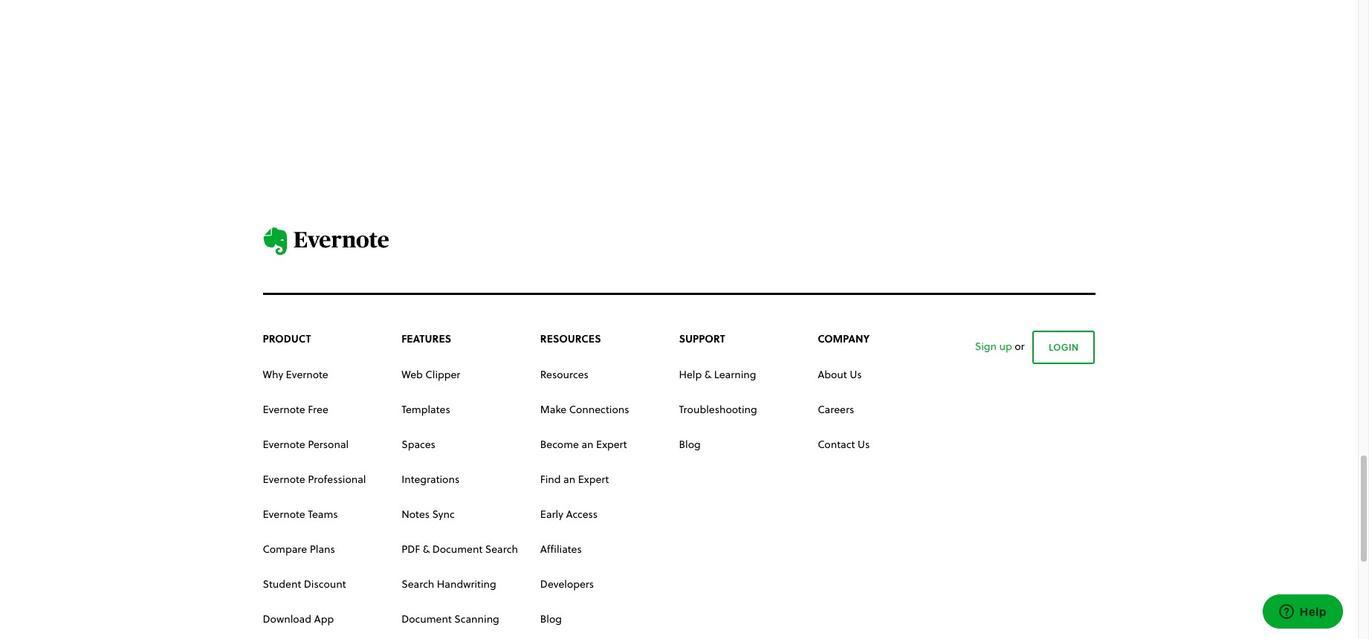 Task type: locate. For each thing, give the bounding box(es) containing it.
blog link down 'developers' link
[[541, 612, 562, 627]]

1 horizontal spatial search
[[485, 542, 518, 556]]

us
[[850, 367, 862, 381], [858, 437, 870, 451]]

0 vertical spatial us
[[850, 367, 862, 381]]

blog down 'developers' link
[[541, 612, 562, 626]]

1 vertical spatial blog
[[541, 612, 562, 626]]

clipper
[[426, 367, 461, 381]]

notes sync
[[402, 507, 455, 521]]

evernote inside evernote professional link
[[263, 472, 305, 486]]

& right help
[[705, 367, 712, 381]]

document down search handwriting link at the bottom of the page
[[402, 612, 452, 626]]

download
[[263, 612, 312, 626]]

0 vertical spatial expert
[[596, 437, 627, 451]]

1 vertical spatial expert
[[578, 472, 609, 486]]

evernote professional link
[[263, 472, 366, 487]]

find an expert
[[541, 472, 609, 486]]

early
[[541, 507, 564, 521]]

search up handwriting
[[485, 542, 518, 556]]

search down the pdf
[[402, 577, 435, 591]]

0 vertical spatial document
[[433, 542, 483, 556]]

an for find
[[564, 472, 576, 486]]

become an expert link
[[541, 437, 627, 452]]

scanning
[[455, 612, 500, 626]]

1 vertical spatial document
[[402, 612, 452, 626]]

us right "about" on the right
[[850, 367, 862, 381]]

1 vertical spatial an
[[564, 472, 576, 486]]

an inside "link"
[[564, 472, 576, 486]]

student
[[263, 577, 301, 591]]

0 horizontal spatial &
[[423, 542, 430, 556]]

evernote right why
[[286, 367, 329, 381]]

1 horizontal spatial an
[[582, 437, 594, 451]]

evernote professional
[[263, 472, 366, 486]]

an
[[582, 437, 594, 451], [564, 472, 576, 486]]

teams
[[308, 507, 338, 521]]

notes sync link
[[402, 507, 455, 522]]

evernote teams
[[263, 507, 338, 521]]

contact
[[818, 437, 856, 451]]

evernote free link
[[263, 402, 329, 417]]

an right find
[[564, 472, 576, 486]]

about
[[818, 367, 848, 381]]

evernote for professional
[[263, 472, 305, 486]]

find
[[541, 472, 561, 486]]

0 vertical spatial &
[[705, 367, 712, 381]]

&
[[705, 367, 712, 381], [423, 542, 430, 556]]

0 vertical spatial an
[[582, 437, 594, 451]]

resources up resources link
[[541, 332, 601, 346]]

evernote up evernote teams
[[263, 472, 305, 486]]

blog down the troubleshooting link
[[679, 437, 701, 451]]

expert
[[596, 437, 627, 451], [578, 472, 609, 486]]

login
[[1049, 341, 1079, 354]]

blog
[[679, 437, 701, 451], [541, 612, 562, 626]]

document up search handwriting
[[433, 542, 483, 556]]

0 horizontal spatial blog link
[[541, 612, 562, 627]]

evernote teams link
[[263, 507, 338, 522]]

careers
[[818, 402, 855, 416]]

careers link
[[818, 402, 855, 417]]

expert for find an expert
[[578, 472, 609, 486]]

& for pdf
[[423, 542, 430, 556]]

sign
[[976, 339, 997, 353]]

help & learning
[[679, 367, 757, 381]]

0 horizontal spatial an
[[564, 472, 576, 486]]

evernote
[[286, 367, 329, 381], [263, 402, 305, 416], [263, 437, 305, 451], [263, 472, 305, 486], [263, 507, 305, 521]]

free
[[308, 402, 329, 416]]

become
[[541, 437, 579, 451]]

1 vertical spatial &
[[423, 542, 430, 556]]

product
[[263, 332, 311, 346]]

0 vertical spatial blog
[[679, 437, 701, 451]]

compare plans
[[263, 542, 335, 556]]

resources up make
[[541, 367, 589, 381]]

0 vertical spatial resources
[[541, 332, 601, 346]]

2 resources from the top
[[541, 367, 589, 381]]

expert inside "link"
[[578, 472, 609, 486]]

& right the pdf
[[423, 542, 430, 556]]

1 vertical spatial us
[[858, 437, 870, 451]]

search handwriting
[[402, 577, 497, 591]]

search
[[485, 542, 518, 556], [402, 577, 435, 591]]

us right the contact
[[858, 437, 870, 451]]

0 vertical spatial search
[[485, 542, 518, 556]]

features
[[402, 332, 451, 346]]

connections
[[569, 402, 630, 416]]

1 horizontal spatial blog link
[[679, 437, 701, 452]]

make connections
[[541, 402, 630, 416]]

why evernote
[[263, 367, 329, 381]]

help
[[679, 367, 702, 381]]

contact us link
[[818, 437, 870, 452]]

app
[[314, 612, 334, 626]]

evernote free
[[263, 402, 329, 416]]

evernote down evernote free link
[[263, 437, 305, 451]]

compare plans link
[[263, 542, 335, 557]]

evernote personal
[[263, 437, 349, 451]]

resources link
[[541, 367, 589, 382]]

evernote up the compare
[[263, 507, 305, 521]]

make connections link
[[541, 402, 630, 417]]

web
[[402, 367, 423, 381]]

resources
[[541, 332, 601, 346], [541, 367, 589, 381]]

blog link down the troubleshooting link
[[679, 437, 701, 452]]

expert down become an expert link
[[578, 472, 609, 486]]

student discount link
[[263, 577, 346, 592]]

expert down 'connections'
[[596, 437, 627, 451]]

evernote for teams
[[263, 507, 305, 521]]

evernote inside evernote free link
[[263, 402, 305, 416]]

1 vertical spatial resources
[[541, 367, 589, 381]]

1 horizontal spatial &
[[705, 367, 712, 381]]

or
[[1015, 339, 1025, 353]]

0 vertical spatial blog link
[[679, 437, 701, 452]]

evernote inside evernote personal link
[[263, 437, 305, 451]]

us for contact us
[[858, 437, 870, 451]]

pdf & document search
[[402, 542, 518, 556]]

blog link
[[679, 437, 701, 452], [541, 612, 562, 627]]

an right become
[[582, 437, 594, 451]]

1 horizontal spatial blog
[[679, 437, 701, 451]]

document
[[433, 542, 483, 556], [402, 612, 452, 626]]

download app
[[263, 612, 334, 626]]

document scanning link
[[402, 612, 500, 627]]

troubleshooting
[[679, 402, 758, 416]]

up
[[1000, 339, 1013, 353]]

evernote left free on the bottom of the page
[[263, 402, 305, 416]]

find an expert link
[[541, 472, 609, 487]]

professional
[[308, 472, 366, 486]]

1 vertical spatial search
[[402, 577, 435, 591]]



Task type: describe. For each thing, give the bounding box(es) containing it.
sync
[[432, 507, 455, 521]]

document scanning
[[402, 612, 500, 626]]

login link
[[1033, 331, 1096, 364]]

about us link
[[818, 367, 862, 382]]

1 vertical spatial blog link
[[541, 612, 562, 627]]

web clipper link
[[402, 367, 461, 382]]

affiliates
[[541, 542, 582, 556]]

search handwriting link
[[402, 577, 497, 592]]

discount
[[304, 577, 346, 591]]

pdf & document search link
[[402, 542, 518, 557]]

troubleshooting link
[[679, 402, 758, 417]]

evernote for free
[[263, 402, 305, 416]]

developers
[[541, 577, 594, 591]]

compare
[[263, 542, 307, 556]]

expert for become an expert
[[596, 437, 627, 451]]

1 resources from the top
[[541, 332, 601, 346]]

support
[[679, 332, 726, 346]]

plans
[[310, 542, 335, 556]]

templates
[[402, 402, 451, 416]]

spaces
[[402, 437, 436, 451]]

why
[[263, 367, 283, 381]]

about us
[[818, 367, 862, 381]]

company
[[818, 332, 870, 346]]

developers link
[[541, 577, 594, 592]]

download app link
[[263, 612, 334, 627]]

& for help
[[705, 367, 712, 381]]

learning
[[715, 367, 757, 381]]

early access
[[541, 507, 598, 521]]

templates link
[[402, 402, 451, 417]]

sign up link
[[976, 339, 1013, 354]]

evernote personal link
[[263, 437, 349, 452]]

evernote inside why evernote link
[[286, 367, 329, 381]]

0 horizontal spatial blog
[[541, 612, 562, 626]]

handwriting
[[437, 577, 497, 591]]

notes
[[402, 507, 430, 521]]

affiliates link
[[541, 542, 582, 557]]

make
[[541, 402, 567, 416]]

web clipper
[[402, 367, 461, 381]]

evernote for personal
[[263, 437, 305, 451]]

contact us
[[818, 437, 870, 451]]

student discount
[[263, 577, 346, 591]]

early access link
[[541, 507, 598, 522]]

us for about us
[[850, 367, 862, 381]]

why evernote link
[[263, 367, 329, 382]]

personal
[[308, 437, 349, 451]]

integrations
[[402, 472, 460, 486]]

access
[[566, 507, 598, 521]]

spaces link
[[402, 437, 436, 452]]

integrations link
[[402, 472, 460, 487]]

0 horizontal spatial search
[[402, 577, 435, 591]]

become an expert
[[541, 437, 627, 451]]

an for become
[[582, 437, 594, 451]]

pdf
[[402, 542, 420, 556]]

help & learning link
[[679, 367, 757, 382]]

sign up or
[[976, 339, 1025, 353]]



Task type: vqa. For each thing, say whether or not it's contained in the screenshot.
rightmost click
no



